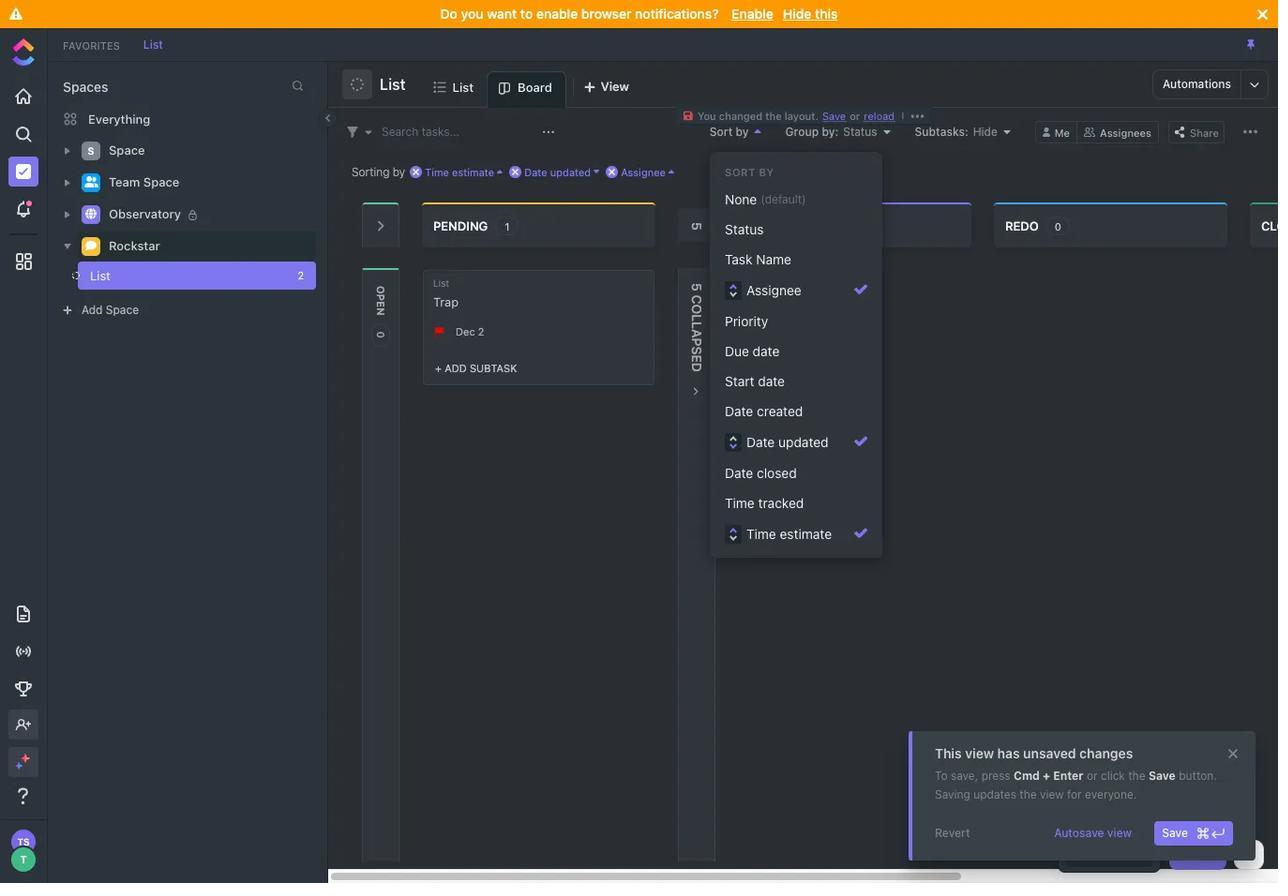 Task type: describe. For each thing, give the bounding box(es) containing it.
o p e n
[[375, 286, 387, 316]]

team space
[[109, 175, 179, 190]]

sort for sort by
[[725, 166, 756, 178]]

this view has unsaved changes to save, press cmd + enter or click the save button. saving updates the view for everyone.
[[935, 746, 1217, 802]]

everything
[[88, 111, 150, 126]]

start date
[[725, 373, 785, 389]]

date up date closed
[[747, 434, 775, 450]]

0 horizontal spatial or
[[850, 110, 860, 122]]

want
[[487, 6, 517, 22]]

estimate inside button
[[780, 526, 832, 542]]

autosave view
[[1054, 826, 1132, 840]]

trap
[[433, 295, 459, 310]]

task for task name
[[725, 251, 753, 267]]

has
[[998, 746, 1020, 762]]

updates
[[974, 788, 1017, 802]]

automations button
[[1154, 70, 1241, 98]]

5 for 5
[[689, 222, 705, 231]]

add space
[[82, 303, 139, 317]]

sort for sort by
[[710, 124, 733, 138]]

revert
[[935, 826, 970, 840]]

user group image
[[84, 177, 98, 188]]

start
[[725, 373, 755, 389]]

this
[[815, 6, 838, 22]]

0 vertical spatial the
[[766, 110, 782, 122]]

task name button
[[718, 245, 875, 275]]

time inside time tracked button
[[725, 495, 755, 511]]

time estimate button
[[718, 519, 875, 551]]

sorting
[[352, 165, 390, 179]]

list inside list trap
[[433, 278, 449, 289]]

space for team space
[[143, 175, 179, 190]]

sort by button
[[710, 124, 761, 138]]

you
[[698, 110, 716, 122]]

0 vertical spatial time
[[425, 166, 449, 178]]

date inside button
[[725, 403, 753, 419]]

due date
[[725, 343, 780, 359]]

assignees
[[1100, 126, 1152, 138]]

0 horizontal spatial time estimate
[[425, 166, 494, 178]]

time estimate inside button
[[747, 526, 832, 542]]

by for sorting by
[[393, 165, 405, 179]]

sorting by
[[352, 165, 405, 179]]

date created button
[[718, 397, 875, 427]]

you
[[461, 6, 484, 22]]

or reload
[[850, 110, 895, 122]]

everyone.
[[1085, 788, 1137, 802]]

changes
[[1080, 746, 1133, 762]]

autosave view button
[[1047, 822, 1140, 846]]

list up search tasks... text field on the left of page
[[453, 79, 474, 94]]

due
[[725, 343, 749, 359]]

revert button
[[928, 822, 978, 846]]

0 horizontal spatial e
[[375, 301, 387, 308]]

updated inside button
[[779, 434, 829, 450]]

closed
[[757, 465, 797, 481]]

save inside this view has unsaved changes to save, press cmd + enter or click the save button. saving updates the view for everyone.
[[1149, 769, 1176, 783]]

n
[[375, 308, 387, 316]]

enable
[[536, 6, 578, 22]]

board
[[518, 80, 552, 95]]

0 vertical spatial +
[[435, 362, 442, 374]]

or inside this view has unsaved changes to save, press cmd + enter or click the save button. saving updates the view for everyone.
[[1087, 769, 1098, 783]]

subtask
[[470, 362, 517, 374]]

button.
[[1179, 769, 1217, 783]]

rockstar
[[109, 238, 160, 253]]

1 vertical spatial e
[[689, 355, 705, 363]]

list button
[[372, 64, 406, 105]]

+ inside this view has unsaved changes to save, press cmd + enter or click the save button. saving updates the view for everyone.
[[1043, 769, 1051, 783]]

assignee button
[[718, 275, 875, 307]]

date created
[[725, 403, 803, 419]]

0 vertical spatial add
[[82, 303, 103, 317]]

automations
[[1163, 77, 1232, 91]]

for
[[1067, 788, 1082, 802]]

you changed the layout.
[[698, 110, 819, 122]]

priority button
[[718, 307, 875, 337]]

1 l from the top
[[689, 314, 705, 322]]

team space link
[[109, 168, 304, 198]]

1
[[505, 220, 510, 232]]

click
[[1101, 769, 1125, 783]]

time tracked
[[725, 495, 804, 511]]

save button
[[1155, 822, 1233, 846]]

observatory link
[[109, 200, 304, 230]]

0 vertical spatial p
[[375, 294, 387, 301]]

reload
[[864, 110, 895, 122]]

o
[[689, 304, 705, 314]]

s
[[689, 347, 705, 355]]

time inside the time estimate button
[[747, 526, 776, 542]]

me
[[1055, 126, 1070, 138]]

space link
[[109, 136, 304, 166]]

by
[[759, 166, 774, 178]]

layout.
[[785, 110, 819, 122]]

comment image
[[85, 240, 97, 252]]

board link
[[518, 72, 560, 107]]

date left closed
[[725, 465, 753, 481]]

share
[[1190, 126, 1219, 138]]

rockstar link
[[109, 232, 304, 262]]

(default)
[[761, 192, 806, 206]]

due date button
[[718, 337, 875, 367]]

date closed button
[[718, 459, 875, 489]]

none (default)
[[725, 191, 806, 207]]

list down comment image
[[90, 268, 110, 283]]

a
[[689, 329, 705, 338]]

0 horizontal spatial assignee
[[621, 166, 666, 178]]

+ add subtask
[[435, 362, 517, 374]]

me button
[[1035, 121, 1078, 143]]

tasks...
[[422, 124, 460, 138]]

task for task
[[1194, 848, 1219, 862]]



Task type: locate. For each thing, give the bounding box(es) containing it.
date updated down the board link
[[524, 166, 591, 178]]

unsaved
[[1023, 746, 1076, 762]]

d
[[689, 363, 705, 372]]

list link right 'favorites'
[[134, 37, 172, 51]]

add down comment image
[[82, 303, 103, 317]]

list right 'favorites'
[[143, 37, 163, 51]]

2 vertical spatial the
[[1020, 788, 1037, 802]]

space
[[109, 143, 145, 158], [143, 175, 179, 190], [106, 303, 139, 317]]

0 vertical spatial task
[[725, 251, 753, 267]]

add left subtask
[[445, 362, 467, 374]]

save inside button
[[1162, 826, 1188, 840]]

view
[[965, 746, 994, 762], [1040, 788, 1064, 802], [1108, 826, 1132, 840]]

time down the time tracked
[[747, 526, 776, 542]]

team
[[109, 175, 140, 190]]

time
[[425, 166, 449, 178], [725, 495, 755, 511], [747, 526, 776, 542]]

1 vertical spatial time
[[725, 495, 755, 511]]

0 horizontal spatial p
[[375, 294, 387, 301]]

assignees button
[[1078, 121, 1159, 143]]

1 horizontal spatial estimate
[[780, 526, 832, 542]]

2 5 from the top
[[689, 283, 705, 292]]

p up d
[[689, 338, 705, 347]]

0 horizontal spatial add
[[82, 303, 103, 317]]

5 left the status
[[689, 222, 705, 231]]

0 horizontal spatial +
[[435, 362, 442, 374]]

space up the observatory
[[143, 175, 179, 190]]

1 vertical spatial add
[[445, 362, 467, 374]]

2 horizontal spatial view
[[1108, 826, 1132, 840]]

0 horizontal spatial date updated
[[524, 166, 591, 178]]

2 vertical spatial list link
[[72, 262, 285, 290]]

1 horizontal spatial 0
[[1055, 220, 1062, 232]]

updated down the board link
[[550, 166, 591, 178]]

observatory
[[109, 207, 181, 222]]

1 vertical spatial assignee
[[747, 282, 802, 298]]

l up a
[[689, 314, 705, 322]]

0 horizontal spatial the
[[766, 110, 782, 122]]

task down the status
[[725, 251, 753, 267]]

0 vertical spatial by
[[736, 124, 749, 138]]

1 vertical spatial p
[[689, 338, 705, 347]]

0 horizontal spatial 0
[[375, 331, 387, 339]]

view down the everyone.
[[1108, 826, 1132, 840]]

1 vertical spatial estimate
[[780, 526, 832, 542]]

view up save,
[[965, 746, 994, 762]]

1 horizontal spatial view
[[1040, 788, 1064, 802]]

time down tasks...
[[425, 166, 449, 178]]

1 vertical spatial or
[[1087, 769, 1098, 783]]

start date button
[[718, 367, 875, 397]]

2 vertical spatial time
[[747, 526, 776, 542]]

the down cmd
[[1020, 788, 1037, 802]]

blocked
[[749, 218, 807, 233]]

save,
[[951, 769, 979, 783]]

time tracked button
[[718, 489, 875, 519]]

1 vertical spatial 5
[[689, 283, 705, 292]]

1 vertical spatial +
[[1043, 769, 1051, 783]]

0 vertical spatial space
[[109, 143, 145, 158]]

date for due date
[[753, 343, 780, 359]]

priority
[[725, 313, 768, 329]]

e down o
[[375, 301, 387, 308]]

l
[[689, 314, 705, 322], [689, 322, 705, 329]]

clo
[[1262, 218, 1278, 233]]

1 horizontal spatial p
[[689, 338, 705, 347]]

time estimate down time tracked button
[[747, 526, 832, 542]]

2 horizontal spatial the
[[1129, 769, 1146, 783]]

by down changed
[[736, 124, 749, 138]]

pending
[[433, 218, 488, 233]]

0 for redo
[[1055, 220, 1062, 232]]

l down the o
[[689, 322, 705, 329]]

2 l from the top
[[689, 322, 705, 329]]

2
[[298, 269, 304, 281]]

saving
[[935, 788, 971, 802]]

0 vertical spatial view
[[965, 746, 994, 762]]

1 horizontal spatial add
[[445, 362, 467, 374]]

list inside button
[[380, 76, 406, 93]]

date closed
[[725, 465, 797, 481]]

1 vertical spatial list link
[[453, 71, 481, 107]]

1 vertical spatial by
[[393, 165, 405, 179]]

0
[[1055, 220, 1062, 232], [375, 331, 387, 339]]

cmd
[[1014, 769, 1040, 783]]

assignee inside assignee 'button'
[[747, 282, 802, 298]]

search
[[382, 124, 419, 138]]

to
[[935, 769, 948, 783]]

status
[[725, 221, 764, 237]]

1 horizontal spatial updated
[[779, 434, 829, 450]]

view for this
[[965, 746, 994, 762]]

redo
[[1005, 218, 1039, 233]]

updated down the date created button
[[779, 434, 829, 450]]

list link up search tasks... text field on the left of page
[[453, 71, 481, 107]]

enter
[[1053, 769, 1084, 783]]

by right "sorting"
[[393, 165, 405, 179]]

this
[[935, 746, 962, 762]]

0 vertical spatial assignee
[[621, 166, 666, 178]]

1 horizontal spatial +
[[1043, 769, 1051, 783]]

the
[[766, 110, 782, 122], [1129, 769, 1146, 783], [1020, 788, 1037, 802]]

task inside button
[[725, 251, 753, 267]]

created
[[757, 403, 803, 419]]

autosave
[[1054, 826, 1105, 840]]

1 vertical spatial date updated
[[747, 434, 829, 450]]

save left button.
[[1149, 769, 1176, 783]]

date down start in the top right of the page
[[725, 403, 753, 419]]

estimate down time tracked button
[[780, 526, 832, 542]]

date
[[524, 166, 547, 178], [725, 403, 753, 419], [747, 434, 775, 450], [725, 465, 753, 481]]

hide
[[783, 6, 812, 22]]

0 down n
[[375, 331, 387, 339]]

0 horizontal spatial task
[[725, 251, 753, 267]]

sort by
[[710, 124, 749, 138]]

1 vertical spatial 0
[[375, 331, 387, 339]]

1 vertical spatial time estimate
[[747, 526, 832, 542]]

0 horizontal spatial estimate
[[452, 166, 494, 178]]

globe image
[[85, 209, 97, 220]]

do you want to enable browser notifications? enable hide this
[[440, 6, 838, 22]]

spaces
[[63, 79, 108, 95]]

sort left by
[[725, 166, 756, 178]]

0 vertical spatial updated
[[550, 166, 591, 178]]

0 vertical spatial 0
[[1055, 220, 1062, 232]]

notifications?
[[635, 6, 719, 22]]

e
[[375, 301, 387, 308], [689, 355, 705, 363]]

1 horizontal spatial the
[[1020, 788, 1037, 802]]

or left click
[[1087, 769, 1098, 783]]

space up "team"
[[109, 143, 145, 158]]

2 vertical spatial view
[[1108, 826, 1132, 840]]

1 horizontal spatial time estimate
[[747, 526, 832, 542]]

list up trap
[[433, 278, 449, 289]]

task name
[[725, 251, 792, 267]]

0 vertical spatial date updated
[[524, 166, 591, 178]]

do
[[440, 6, 458, 22]]

list
[[143, 37, 163, 51], [380, 76, 406, 93], [453, 79, 474, 94], [90, 268, 110, 283], [433, 278, 449, 289]]

1 vertical spatial the
[[1129, 769, 1146, 783]]

2 vertical spatial space
[[106, 303, 139, 317]]

Search tasks... text field
[[382, 119, 537, 145]]

0 vertical spatial estimate
[[452, 166, 494, 178]]

or left the reload
[[850, 110, 860, 122]]

everything link
[[48, 104, 327, 134]]

1 horizontal spatial e
[[689, 355, 705, 363]]

1 5 from the top
[[689, 222, 705, 231]]

date updated
[[524, 166, 591, 178], [747, 434, 829, 450]]

5 c o l l a p s e d
[[689, 283, 705, 372]]

view for autosave
[[1108, 826, 1132, 840]]

list up search
[[380, 76, 406, 93]]

updated
[[550, 166, 591, 178], [779, 434, 829, 450]]

0 horizontal spatial updated
[[550, 166, 591, 178]]

1 vertical spatial view
[[1040, 788, 1064, 802]]

+ right cmd
[[1043, 769, 1051, 783]]

1 vertical spatial updated
[[779, 434, 829, 450]]

1 vertical spatial save
[[1162, 826, 1188, 840]]

0 right redo
[[1055, 220, 1062, 232]]

p up n
[[375, 294, 387, 301]]

spaces link
[[48, 79, 108, 95]]

the left layout.
[[766, 110, 782, 122]]

changed
[[719, 110, 763, 122]]

0 vertical spatial save
[[1149, 769, 1176, 783]]

1 vertical spatial sort
[[725, 166, 756, 178]]

browser
[[581, 6, 632, 22]]

date updated button
[[718, 427, 875, 459]]

name
[[756, 251, 792, 267]]

enable
[[732, 6, 774, 22]]

date
[[753, 343, 780, 359], [758, 373, 785, 389]]

0 vertical spatial sort
[[710, 124, 733, 138]]

date down the board link
[[524, 166, 547, 178]]

space down rockstar at the left top of page
[[106, 303, 139, 317]]

list link
[[134, 37, 172, 51], [453, 71, 481, 107], [72, 262, 285, 290]]

list link down rockstar at the left top of page
[[72, 262, 285, 290]]

0 horizontal spatial by
[[393, 165, 405, 179]]

c
[[689, 295, 705, 304]]

view inside button
[[1108, 826, 1132, 840]]

task down save button
[[1194, 848, 1219, 862]]

to
[[520, 6, 533, 22]]

date updated inside date updated button
[[747, 434, 829, 450]]

1 horizontal spatial or
[[1087, 769, 1098, 783]]

0 vertical spatial time estimate
[[425, 166, 494, 178]]

status button
[[718, 215, 875, 245]]

tracked
[[758, 495, 804, 511]]

0 vertical spatial e
[[375, 301, 387, 308]]

date for start date
[[758, 373, 785, 389]]

1 vertical spatial task
[[1194, 848, 1219, 862]]

time estimate
[[425, 166, 494, 178], [747, 526, 832, 542]]

0 vertical spatial date
[[753, 343, 780, 359]]

e down a
[[689, 355, 705, 363]]

date updated down the date created button
[[747, 434, 829, 450]]

the right click
[[1129, 769, 1146, 783]]

date right due
[[753, 343, 780, 359]]

5
[[689, 222, 705, 231], [689, 283, 705, 292]]

save down button.
[[1162, 826, 1188, 840]]

+
[[435, 362, 442, 374], [1043, 769, 1051, 783]]

estimate
[[452, 166, 494, 178], [780, 526, 832, 542]]

0 for o p e n
[[375, 331, 387, 339]]

5 up c
[[689, 283, 705, 292]]

view left for
[[1040, 788, 1064, 802]]

1 horizontal spatial assignee
[[747, 282, 802, 298]]

list trap
[[433, 278, 459, 310]]

1 horizontal spatial by
[[736, 124, 749, 138]]

space for add space
[[106, 303, 139, 317]]

by
[[736, 124, 749, 138], [393, 165, 405, 179]]

0 vertical spatial 5
[[689, 222, 705, 231]]

time down date closed
[[725, 495, 755, 511]]

or
[[850, 110, 860, 122], [1087, 769, 1098, 783]]

by for sort by
[[736, 124, 749, 138]]

sort down you
[[710, 124, 733, 138]]

1 horizontal spatial task
[[1194, 848, 1219, 862]]

search tasks...
[[382, 124, 460, 138]]

5 for 5 c o l l a p s e d
[[689, 283, 705, 292]]

time estimate down search tasks... text field on the left of page
[[425, 166, 494, 178]]

date up date created
[[758, 373, 785, 389]]

estimate down search tasks... text field on the left of page
[[452, 166, 494, 178]]

+ left subtask
[[435, 362, 442, 374]]

1 horizontal spatial date updated
[[747, 434, 829, 450]]

1 vertical spatial date
[[758, 373, 785, 389]]

1 vertical spatial space
[[143, 175, 179, 190]]

0 horizontal spatial view
[[965, 746, 994, 762]]

0 vertical spatial list link
[[134, 37, 172, 51]]

add
[[82, 303, 103, 317], [445, 362, 467, 374]]

0 vertical spatial or
[[850, 110, 860, 122]]



Task type: vqa. For each thing, say whether or not it's contained in the screenshot.
Workload
no



